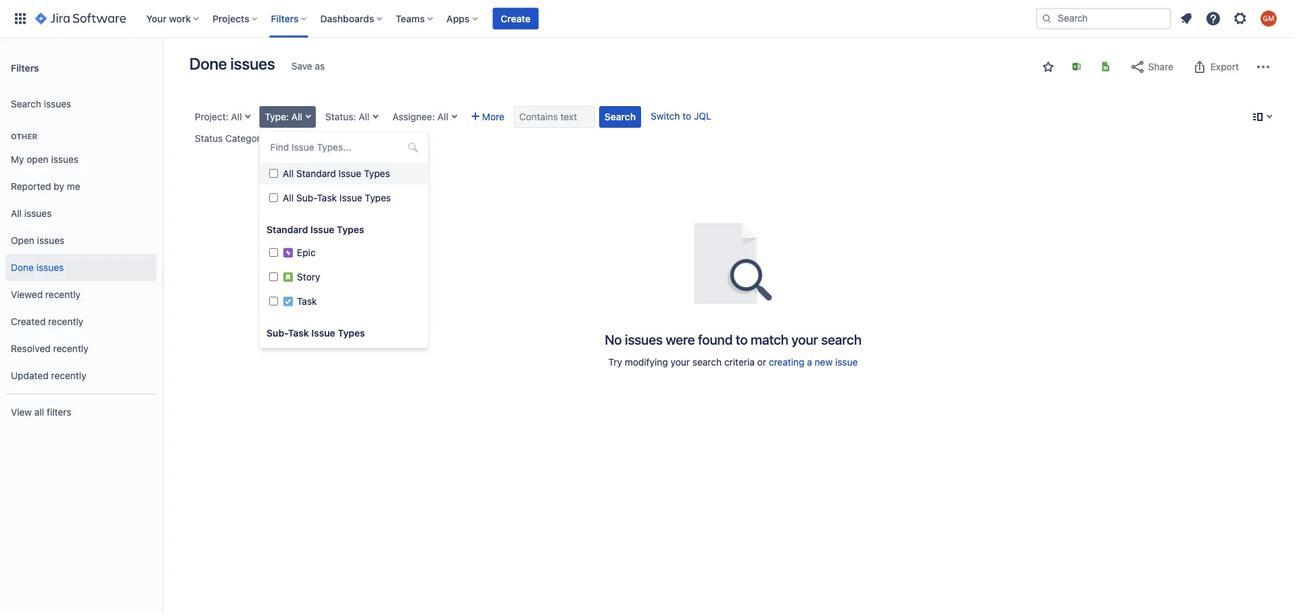 Task type: locate. For each thing, give the bounding box(es) containing it.
0 horizontal spatial search
[[11, 98, 41, 110]]

1 horizontal spatial done issues
[[189, 54, 275, 73]]

search
[[821, 331, 862, 347], [693, 357, 722, 368]]

your work button
[[142, 8, 204, 29]]

standard up all sub-task issue types
[[296, 168, 336, 179]]

sub-
[[296, 192, 317, 204], [266, 328, 288, 339]]

standard issue types element
[[259, 242, 429, 314]]

my
[[11, 154, 24, 165]]

1 vertical spatial done
[[11, 262, 34, 273]]

0 vertical spatial to
[[683, 111, 691, 122]]

create button
[[493, 8, 539, 29]]

filters
[[271, 13, 299, 24], [11, 62, 39, 73]]

0 vertical spatial done
[[189, 54, 227, 73]]

None checkbox
[[269, 169, 278, 178], [269, 193, 278, 202], [269, 248, 278, 257], [269, 297, 278, 306], [269, 169, 278, 178], [269, 193, 278, 202], [269, 248, 278, 257], [269, 297, 278, 306]]

filters button
[[267, 8, 312, 29]]

all right assignee:
[[438, 111, 448, 122]]

all standard issue types
[[282, 168, 390, 179]]

0 horizontal spatial done issues
[[11, 262, 64, 273]]

done issues down open issues
[[11, 262, 64, 273]]

1 vertical spatial search
[[693, 357, 722, 368]]

filters up search issues
[[11, 62, 39, 73]]

apps
[[447, 13, 470, 24]]

2 vertical spatial task
[[288, 328, 309, 339]]

save as
[[291, 61, 325, 72]]

1 vertical spatial sub-
[[266, 328, 288, 339]]

filters right projects 'dropdown button'
[[271, 13, 299, 24]]

done down open
[[11, 262, 34, 273]]

recently inside "link"
[[51, 370, 86, 382]]

more
[[482, 111, 505, 122]]

Search issues using keywords text field
[[514, 106, 595, 128]]

open issues
[[11, 235, 64, 246]]

done issues link
[[5, 254, 157, 281]]

all down status category: dropdown button
[[282, 168, 293, 179]]

0 vertical spatial your
[[792, 331, 818, 347]]

types down 'standard issue types' element
[[337, 328, 365, 339]]

issues inside my open issues link
[[51, 154, 79, 165]]

status
[[195, 133, 223, 144]]

switch to jql link
[[651, 111, 712, 122]]

filters inside "popup button"
[[271, 13, 299, 24]]

view all filters link
[[5, 399, 157, 426]]

all
[[231, 111, 242, 122], [292, 111, 302, 122], [359, 111, 370, 122], [438, 111, 448, 122], [282, 168, 293, 179], [282, 192, 293, 204], [11, 208, 22, 219]]

try
[[609, 357, 622, 368]]

issue down find issue types... field
[[338, 168, 361, 179]]

issues up viewed recently at the left
[[36, 262, 64, 273]]

recently for resolved recently
[[53, 343, 88, 355]]

issue down all standard issue types
[[339, 192, 362, 204]]

search inside "link"
[[11, 98, 41, 110]]

0 vertical spatial task
[[317, 192, 337, 204]]

more button
[[466, 106, 510, 128]]

issues
[[230, 54, 275, 73], [44, 98, 71, 110], [51, 154, 79, 165], [24, 208, 52, 219], [37, 235, 64, 246], [36, 262, 64, 273], [625, 331, 663, 347]]

primary element
[[8, 0, 1036, 38]]

type: all
[[265, 111, 302, 122]]

your down were
[[671, 357, 690, 368]]

save as button
[[285, 55, 332, 77]]

assignee:
[[393, 111, 435, 122]]

your
[[792, 331, 818, 347], [671, 357, 690, 368]]

a
[[807, 357, 812, 368]]

recently up 'created recently' on the left
[[45, 289, 81, 300]]

status: all
[[325, 111, 370, 122]]

updated recently
[[11, 370, 86, 382]]

1 vertical spatial task
[[297, 296, 317, 307]]

1 horizontal spatial search
[[605, 111, 636, 122]]

1 vertical spatial to
[[736, 331, 748, 347]]

open issues link
[[5, 227, 157, 254]]

switch
[[651, 111, 680, 122]]

issues up 'my open issues'
[[44, 98, 71, 110]]

search up issue
[[821, 331, 862, 347]]

types down all sub-task issue types
[[336, 224, 364, 235]]

issues up open issues
[[24, 208, 52, 219]]

search inside "button"
[[605, 111, 636, 122]]

by
[[54, 181, 64, 192]]

search down found
[[693, 357, 722, 368]]

sidebar navigation image
[[147, 54, 177, 81]]

all sub-task issue types
[[282, 192, 391, 204]]

open
[[27, 154, 49, 165]]

your
[[146, 13, 167, 24]]

your up a
[[792, 331, 818, 347]]

0 vertical spatial filters
[[271, 13, 299, 24]]

all up status category:
[[231, 111, 242, 122]]

standard issue types
[[266, 224, 364, 235]]

export
[[1211, 61, 1239, 72]]

1 horizontal spatial done
[[189, 54, 227, 73]]

to
[[683, 111, 691, 122], [736, 331, 748, 347]]

all up open
[[11, 208, 22, 219]]

0 vertical spatial standard
[[296, 168, 336, 179]]

1 vertical spatial search
[[605, 111, 636, 122]]

0 vertical spatial search
[[11, 98, 41, 110]]

search up other
[[11, 98, 41, 110]]

your profile and settings image
[[1261, 10, 1277, 27]]

issues right open
[[37, 235, 64, 246]]

done
[[189, 54, 227, 73], [11, 262, 34, 273]]

help image
[[1205, 10, 1222, 27]]

default image
[[408, 142, 418, 153]]

creating
[[769, 357, 805, 368]]

all inside all issues link
[[11, 208, 22, 219]]

0 horizontal spatial your
[[671, 357, 690, 368]]

search left switch
[[605, 111, 636, 122]]

0 horizontal spatial done
[[11, 262, 34, 273]]

jira software image
[[35, 10, 126, 27], [35, 10, 126, 27]]

issue
[[835, 357, 858, 368]]

open in google sheets image
[[1101, 61, 1111, 72]]

types down find issue types... field
[[364, 168, 390, 179]]

banner
[[0, 0, 1293, 38]]

teams
[[396, 13, 425, 24]]

issues inside search issues "link"
[[44, 98, 71, 110]]

0 vertical spatial done issues
[[189, 54, 275, 73]]

1 horizontal spatial filters
[[271, 13, 299, 24]]

1 vertical spatial filters
[[11, 62, 39, 73]]

done right the sidebar navigation image
[[189, 54, 227, 73]]

standard up epic
[[266, 224, 308, 235]]

recently for created recently
[[48, 316, 83, 327]]

all issues
[[11, 208, 52, 219]]

0 vertical spatial sub-
[[296, 192, 317, 204]]

viewed recently
[[11, 289, 81, 300]]

category:
[[225, 133, 268, 144]]

created
[[11, 316, 46, 327]]

task
[[317, 192, 337, 204], [297, 296, 317, 307], [288, 328, 309, 339]]

reported by me link
[[5, 173, 157, 200]]

done issues down projects 'dropdown button'
[[189, 54, 275, 73]]

issues down projects 'dropdown button'
[[230, 54, 275, 73]]

to left jql
[[683, 111, 691, 122]]

project:
[[195, 111, 228, 122]]

0 vertical spatial search
[[821, 331, 862, 347]]

1 vertical spatial done issues
[[11, 262, 64, 273]]

recently for updated recently
[[51, 370, 86, 382]]

recently down resolved recently link on the bottom left
[[51, 370, 86, 382]]

issues right open at the top of the page
[[51, 154, 79, 165]]

0 horizontal spatial filters
[[11, 62, 39, 73]]

0 horizontal spatial search
[[693, 357, 722, 368]]

types
[[364, 168, 390, 179], [365, 192, 391, 204], [336, 224, 364, 235], [337, 328, 365, 339]]

resolved recently
[[11, 343, 88, 355]]

remove criteria image
[[305, 133, 315, 144]]

0 horizontal spatial to
[[683, 111, 691, 122]]

to up criteria
[[736, 331, 748, 347]]

Find Issue Types... field
[[266, 138, 422, 157]]

new
[[815, 357, 833, 368]]

recently down created recently link
[[53, 343, 88, 355]]

None checkbox
[[269, 273, 278, 281]]

none checkbox inside 'standard issue types' element
[[269, 273, 278, 281]]

settings image
[[1232, 10, 1249, 27]]

1 horizontal spatial search
[[821, 331, 862, 347]]

recently down the viewed recently link
[[48, 316, 83, 327]]

issues inside "done issues" link
[[36, 262, 64, 273]]



Task type: describe. For each thing, give the bounding box(es) containing it.
project: all
[[195, 111, 242, 122]]

my open issues
[[11, 154, 79, 165]]

created recently
[[11, 316, 83, 327]]

no
[[605, 331, 622, 347]]

epic
[[297, 247, 315, 258]]

1 vertical spatial your
[[671, 357, 690, 368]]

switch to jql
[[651, 111, 712, 122]]

or
[[757, 357, 766, 368]]

small image
[[1043, 62, 1054, 72]]

issues up modifying
[[625, 331, 663, 347]]

as
[[315, 61, 325, 72]]

create
[[501, 13, 531, 24]]

save
[[291, 61, 312, 72]]

share
[[1148, 61, 1174, 72]]

other
[[11, 132, 37, 141]]

creating a new issue link
[[769, 357, 858, 368]]

view all filters
[[11, 407, 71, 418]]

created recently link
[[5, 308, 157, 336]]

work
[[169, 13, 191, 24]]

issues inside all issues link
[[24, 208, 52, 219]]

status category: button
[[189, 128, 321, 149]]

criteria
[[724, 357, 755, 368]]

all right type:
[[292, 111, 302, 122]]

viewed
[[11, 289, 43, 300]]

search for search issues
[[11, 98, 41, 110]]

1 vertical spatial standard
[[266, 224, 308, 235]]

all right status: on the top left
[[359, 111, 370, 122]]

my open issues link
[[5, 146, 157, 173]]

issue down story
[[311, 328, 335, 339]]

banner containing your work
[[0, 0, 1293, 38]]

open in microsoft excel image
[[1072, 61, 1082, 72]]

issues inside 'open issues' link
[[37, 235, 64, 246]]

1 horizontal spatial sub-
[[296, 192, 317, 204]]

your work
[[146, 13, 191, 24]]

share link
[[1123, 56, 1180, 78]]

filters
[[47, 407, 71, 418]]

done inside other group
[[11, 262, 34, 273]]

Search field
[[1036, 8, 1172, 29]]

issue up epic
[[310, 224, 334, 235]]

types down all standard issue types
[[365, 192, 391, 204]]

modifying
[[625, 357, 668, 368]]

0 horizontal spatial sub-
[[266, 328, 288, 339]]

search button
[[599, 106, 641, 128]]

1 horizontal spatial to
[[736, 331, 748, 347]]

type:
[[265, 111, 289, 122]]

export button
[[1185, 56, 1246, 78]]

viewed recently link
[[5, 281, 157, 308]]

resolved
[[11, 343, 51, 355]]

task inside 'standard issue types' element
[[297, 296, 317, 307]]

no issues were found to match your search
[[605, 331, 862, 347]]

projects
[[213, 13, 249, 24]]

try modifying your search criteria or creating a new issue
[[609, 357, 858, 368]]

teams button
[[392, 8, 438, 29]]

search for search
[[605, 111, 636, 122]]

all
[[34, 407, 44, 418]]

other group
[[5, 118, 157, 394]]

dashboards button
[[316, 8, 388, 29]]

match
[[751, 331, 789, 347]]

updated
[[11, 370, 49, 382]]

recently for viewed recently
[[45, 289, 81, 300]]

story
[[297, 272, 320, 283]]

me
[[67, 181, 80, 192]]

notifications image
[[1178, 10, 1195, 27]]

all up standard issue types in the left top of the page
[[282, 192, 293, 204]]

dashboards
[[320, 13, 374, 24]]

appswitcher icon image
[[12, 10, 28, 27]]

reported
[[11, 181, 51, 192]]

were
[[666, 331, 695, 347]]

all issues link
[[5, 200, 157, 227]]

sub-task issue types
[[266, 328, 365, 339]]

reported by me
[[11, 181, 80, 192]]

search issues link
[[5, 91, 157, 118]]

done issues inside other group
[[11, 262, 64, 273]]

assignee: all
[[393, 111, 448, 122]]

status category:
[[195, 133, 268, 144]]

search issues
[[11, 98, 71, 110]]

view
[[11, 407, 32, 418]]

jql
[[694, 111, 712, 122]]

found
[[698, 331, 733, 347]]

1 horizontal spatial your
[[792, 331, 818, 347]]

apps button
[[443, 8, 483, 29]]

search image
[[1042, 13, 1053, 24]]

status:
[[325, 111, 356, 122]]

projects button
[[209, 8, 263, 29]]

updated recently link
[[5, 363, 157, 390]]

open
[[11, 235, 34, 246]]

resolved recently link
[[5, 336, 157, 363]]



Task type: vqa. For each thing, say whether or not it's contained in the screenshot.
Open Issues
yes



